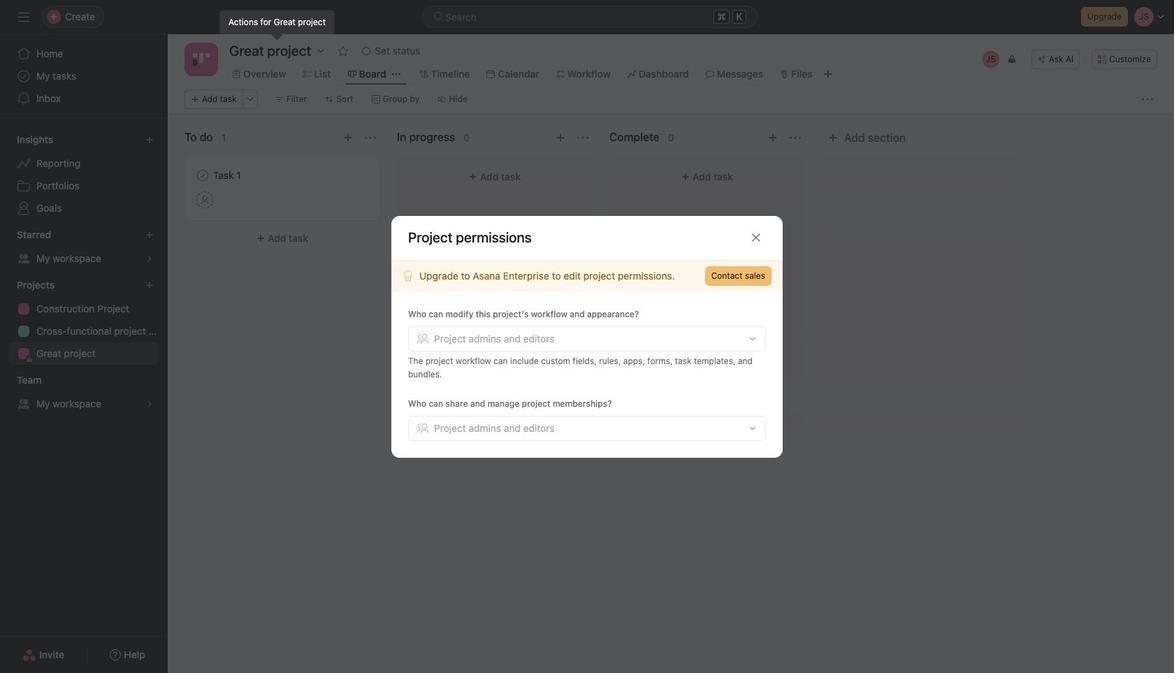 Task type: describe. For each thing, give the bounding box(es) containing it.
2 add task image from the left
[[555, 132, 566, 143]]

projects element
[[0, 273, 168, 368]]

close this dialog image
[[751, 232, 762, 243]]

1 add task image from the left
[[343, 132, 354, 143]]

global element
[[0, 34, 168, 118]]

Mark complete checkbox
[[194, 167, 211, 184]]

add task image
[[768, 132, 779, 143]]



Task type: locate. For each thing, give the bounding box(es) containing it.
tooltip
[[220, 10, 334, 38]]

add task image
[[343, 132, 354, 143], [555, 132, 566, 143]]

add to starred image
[[338, 45, 349, 57]]

1 horizontal spatial add task image
[[555, 132, 566, 143]]

hide sidebar image
[[18, 11, 29, 22]]

insights element
[[0, 127, 168, 222]]

0 horizontal spatial add task image
[[343, 132, 354, 143]]

board image
[[193, 51, 210, 68]]

mark complete image
[[194, 167, 211, 184]]

teams element
[[0, 368, 168, 418]]

dialog
[[391, 216, 783, 458]]

starred element
[[0, 222, 168, 273]]



Task type: vqa. For each thing, say whether or not it's contained in the screenshot.
Add task icon
yes



